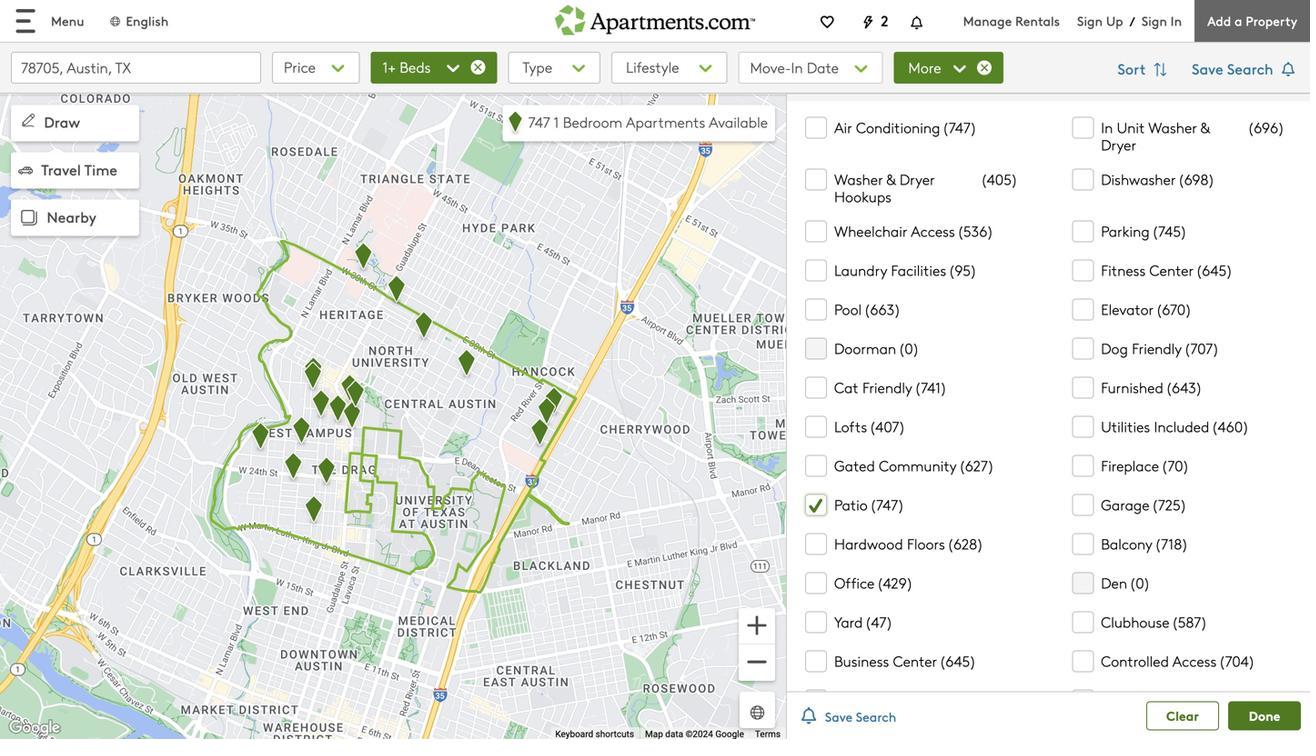 Task type: describe. For each thing, give the bounding box(es) containing it.
nueces for montgomery house
[[827, 124, 869, 141]]

den (0)
[[1101, 573, 1150, 593]]

in unit washer & dryer stainless steel appliances courtyard elevator
[[1100, 235, 1274, 289]]

air conditioning (747)
[[834, 117, 977, 137]]

placard image image for montgomery house
[[798, 241, 820, 271]]

in inside in unit washer & dryer stainless steel appliances courtyard elevator
[[1145, 235, 1155, 253]]

virtual tour link for rio
[[798, 580, 885, 599]]

virtual tour for montgomery
[[805, 327, 875, 345]]

(663)
[[864, 299, 901, 319]]

apartments
[[626, 112, 705, 132]]

wheelchair access (536)
[[834, 221, 994, 241]]

& inside washer & dryer hookups
[[887, 169, 896, 189]]

(512)
[[1090, 546, 1128, 569]]

1 vertical spatial cat
[[834, 378, 859, 398]]

friendly for (707)
[[1132, 338, 1182, 358]]

controlled access (704)
[[1101, 651, 1255, 671]]

(407)
[[869, 417, 906, 437]]

garage (725)
[[1101, 495, 1187, 515]]

austin, inside rio west 2704 rio grande st, austin, tx 78705
[[912, 397, 951, 414]]

menu
[[51, 12, 84, 30]]

1 horizontal spatial cat
[[1174, 217, 1195, 234]]

$840
[[1100, 158, 1141, 183]]

beds for $919
[[1128, 716, 1165, 738]]

(696)
[[1248, 117, 1285, 137]]

nueces for nueces house
[[828, 649, 870, 666]]

elevator (670)
[[1101, 299, 1192, 319]]

clubhouse
[[1101, 612, 1170, 632]]

rio west 2704 rio grande st, austin, tx 78705
[[796, 370, 1005, 414]]

move-
[[750, 57, 791, 77]]

2 horizontal spatial friendly
[[1199, 217, 1242, 234]]

center for fitness center
[[1100, 235, 1138, 253]]

austin, for nueces house
[[891, 649, 931, 666]]

(405)
[[981, 169, 1018, 189]]

(0) for den (0)
[[1129, 573, 1150, 593]]

tour for house
[[849, 327, 875, 345]]

& inside in unit washer & dryer stainless steel appliances courtyard elevator
[[1232, 235, 1240, 253]]

balcony (718)
[[1101, 534, 1188, 554]]

tour for west
[[849, 580, 875, 598]]

virtual tour link for montgomery
[[798, 327, 885, 346]]

austin, for montgomery house
[[890, 124, 930, 141]]

1+
[[383, 57, 396, 77]]

virtual for rio
[[805, 580, 846, 598]]

furnished (643)
[[1101, 378, 1202, 398]]

private bathroom
[[1100, 272, 1257, 307]]

(707)
[[1184, 338, 1219, 358]]

pool (663)
[[834, 299, 901, 319]]

747
[[528, 112, 550, 132]]

garage
[[1101, 495, 1150, 515]]

house for montgomery house
[[911, 100, 964, 125]]

$919 - 1,725 1-4 beds
[[1100, 683, 1198, 738]]

patio (747)
[[834, 495, 904, 515]]

google image
[[5, 717, 65, 740]]

(741)
[[914, 378, 947, 398]]

2700
[[796, 124, 824, 141]]

parking (745)
[[1101, 221, 1187, 241]]

wheelchair
[[834, 221, 907, 241]]

call
[[1072, 428, 1112, 458]]

$840 - 1,405
[[1100, 158, 1203, 183]]

time
[[84, 159, 117, 179]]

margin image
[[18, 110, 38, 130]]

2-
[[1072, 463, 1088, 485]]

laundry facilities (95)
[[834, 260, 977, 280]]

0 horizontal spatial save search button
[[796, 702, 896, 731]]

type
[[523, 57, 552, 77]]

apartments.com logo image
[[555, 0, 755, 35]]

hardwood floors (628)
[[834, 534, 984, 554]]

gated community (627)
[[834, 456, 994, 476]]

& inside "in unit washer & dryer"
[[1201, 117, 1210, 137]]

in inside "in unit washer & dryer"
[[1101, 117, 1113, 137]]

1 sign from the left
[[1077, 12, 1103, 30]]

unit for in unit washer & dryer
[[1117, 117, 1145, 137]]

(645) for business center (645)
[[939, 651, 976, 671]]

(643)
[[1166, 378, 1202, 398]]

(628)
[[947, 534, 984, 554]]

in unit washer & dryer
[[1101, 117, 1210, 155]]

2 sign from the left
[[1142, 12, 1167, 30]]

0 vertical spatial save search button
[[1192, 52, 1299, 88]]

washer inside washer & dryer hookups
[[834, 169, 883, 189]]

tx for montgomery house
[[933, 124, 946, 141]]

courtyard
[[1100, 272, 1158, 289]]

1 vertical spatial search
[[856, 708, 896, 726]]

beds for call
[[1101, 463, 1138, 485]]

2704
[[796, 397, 823, 414]]

interior photo - rio west image
[[798, 430, 1061, 605]]

(95)
[[948, 260, 977, 280]]

bedroom
[[563, 112, 622, 132]]

unit for in unit washer & dryer stainless steel appliances courtyard elevator
[[1159, 235, 1183, 253]]

st, for montgomery
[[873, 124, 887, 141]]

(70)
[[1161, 456, 1189, 476]]

laundry
[[834, 260, 887, 280]]

private
[[1217, 272, 1257, 289]]

2494
[[1196, 293, 1231, 316]]

more
[[908, 57, 945, 77]]

hardwood
[[834, 534, 903, 554]]

- for 1,725
[[1143, 683, 1152, 708]]

more button
[[894, 52, 1004, 84]]

fitness center (645)
[[1101, 260, 1233, 280]]

st, inside rio west 2704 rio grande st, austin, tx 78705
[[894, 397, 909, 414]]

for
[[1117, 428, 1147, 458]]

(0) for doorman (0)
[[898, 338, 919, 358]]

1
[[554, 112, 559, 132]]

(745)
[[1152, 221, 1187, 241]]

1,405
[[1158, 158, 1203, 183]]

clear button
[[1146, 702, 1219, 731]]

move-in date
[[750, 57, 839, 77]]

travel time button
[[11, 152, 139, 189]]

english
[[126, 12, 169, 30]]

(587)
[[1172, 612, 1207, 632]]

4 for call
[[1088, 463, 1097, 485]]

in inside manage rentals sign up / sign in
[[1171, 12, 1182, 30]]

cat friendly (741)
[[834, 378, 947, 398]]

center for business center (645)
[[893, 651, 937, 671]]

den
[[1101, 573, 1127, 593]]

1 vertical spatial elevator
[[1101, 299, 1154, 319]]

nueces house 2300 nueces st, austin, tx 78705
[[796, 625, 984, 666]]

washer for in unit washer & dryer
[[1148, 117, 1197, 137]]



Task type: locate. For each thing, give the bounding box(es) containing it.
st, inside nueces house 2300 nueces st, austin, tx 78705
[[873, 649, 888, 666]]

tx right (741)
[[954, 397, 968, 414]]

center up (737) 377-2494
[[1150, 260, 1194, 280]]

unit down patio dog & cat friendly
[[1159, 235, 1183, 253]]

1 virtual from the top
[[805, 327, 846, 345]]

0 horizontal spatial sign
[[1077, 12, 1103, 30]]

0 horizontal spatial save
[[825, 708, 853, 726]]

78705 for montgomery house
[[950, 124, 984, 141]]

fitness for fitness center (645)
[[1101, 260, 1146, 280]]

patio for patio dog & cat friendly
[[1100, 217, 1129, 234]]

0 vertical spatial tour
[[849, 327, 875, 345]]

(0)
[[898, 338, 919, 358], [1129, 573, 1150, 593]]

1 virtual tour from the top
[[805, 327, 875, 345]]

1 vertical spatial access
[[1173, 651, 1217, 671]]

0 horizontal spatial dryer
[[900, 169, 935, 189]]

washer up appliances
[[1186, 235, 1229, 253]]

0 vertical spatial house
[[911, 100, 964, 125]]

gated
[[834, 456, 875, 476]]

unit up $840
[[1117, 117, 1145, 137]]

move-in date button
[[738, 52, 883, 84]]

margin image for travel time
[[18, 163, 33, 177]]

0 horizontal spatial (0)
[[898, 338, 919, 358]]

(0) down (512) 641-3191
[[1129, 573, 1150, 593]]

property
[[1246, 12, 1297, 30]]

1 tour from the top
[[849, 327, 875, 345]]

friendly up appliances
[[1199, 217, 1242, 234]]

grande
[[848, 397, 890, 414]]

0 horizontal spatial (747)
[[870, 495, 904, 515]]

patio up stainless
[[1100, 217, 1129, 234]]

sign right /
[[1142, 12, 1167, 30]]

rio
[[796, 370, 828, 400], [827, 397, 845, 414]]

save search down the business
[[825, 708, 896, 726]]

utilities
[[1101, 417, 1150, 437]]

montgomery house 2700 nueces st, austin, tx 78705
[[796, 100, 984, 141]]

facilities
[[891, 260, 946, 280]]

1 vertical spatial virtual tour
[[805, 580, 875, 598]]

washer up 1,405
[[1148, 117, 1197, 137]]

0 vertical spatial friendly
[[1199, 217, 1242, 234]]

0 horizontal spatial center
[[893, 651, 937, 671]]

furnished
[[1101, 378, 1163, 398]]

0 horizontal spatial unit
[[1117, 117, 1145, 137]]

virtual for montgomery
[[805, 327, 846, 345]]

beds inside $919 - 1,725 1-4 beds
[[1128, 716, 1165, 738]]

access up 1,725
[[1173, 651, 1217, 671]]

beds inside call for rent 2-4 beds
[[1101, 463, 1138, 485]]

center right the business
[[893, 651, 937, 671]]

floors
[[907, 534, 945, 554]]

(645) up 2494
[[1196, 260, 1233, 280]]

west
[[834, 370, 884, 400]]

2 vertical spatial beds
[[1128, 716, 1165, 738]]

house down more button
[[911, 100, 964, 125]]

641-
[[1133, 546, 1165, 569]]

0 vertical spatial margin image
[[18, 163, 33, 177]]

1 vertical spatial st,
[[894, 397, 909, 414]]

save search button
[[1192, 52, 1299, 88], [796, 702, 896, 731]]

1 vertical spatial -
[[1143, 683, 1152, 708]]

lofts (407)
[[834, 417, 906, 437]]

1 horizontal spatial unit
[[1159, 235, 1183, 253]]

appliances
[[1183, 254, 1245, 271]]

fitness up bathroom
[[1101, 260, 1146, 280]]

margin image left travel
[[18, 163, 33, 177]]

house
[[911, 100, 964, 125], [864, 625, 917, 650]]

elevator
[[1165, 272, 1210, 289], [1101, 299, 1154, 319]]

elevator down courtyard at the right of page
[[1101, 299, 1154, 319]]

elevator inside in unit washer & dryer stainless steel appliances courtyard elevator
[[1165, 272, 1210, 289]]

1 horizontal spatial center
[[1100, 235, 1138, 253]]

washer for in unit washer & dryer stainless steel appliances courtyard elevator
[[1186, 235, 1229, 253]]

- inside $919 - 1,725 1-4 beds
[[1143, 683, 1152, 708]]

friendly up furnished (643)
[[1132, 338, 1182, 358]]

0 vertical spatial virtual
[[805, 327, 846, 345]]

0 vertical spatial fitness
[[1248, 217, 1287, 234]]

st, inside montgomery house 2700 nueces st, austin, tx 78705
[[873, 124, 887, 141]]

1 horizontal spatial fitness
[[1248, 217, 1287, 234]]

up
[[1106, 12, 1123, 30]]

done
[[1249, 707, 1280, 725]]

1 vertical spatial (747)
[[870, 495, 904, 515]]

1 horizontal spatial save search
[[1192, 58, 1277, 79]]

placard image image left the laundry
[[798, 241, 820, 271]]

1 vertical spatial beds
[[1101, 463, 1138, 485]]

0 vertical spatial (0)
[[898, 338, 919, 358]]

in up steel
[[1145, 235, 1155, 253]]

2 vertical spatial friendly
[[862, 378, 912, 398]]

78705 for nueces house
[[951, 649, 984, 666]]

- for 1,405
[[1146, 158, 1154, 183]]

nueces down yard on the right bottom of page
[[828, 649, 870, 666]]

78705 inside montgomery house 2700 nueces st, austin, tx 78705
[[950, 124, 984, 141]]

1 vertical spatial save
[[825, 708, 853, 726]]

1 horizontal spatial access
[[1173, 651, 1217, 671]]

virtual tour link down the pool
[[798, 327, 885, 346]]

0 horizontal spatial elevator
[[1101, 299, 1154, 319]]

unit
[[1117, 117, 1145, 137], [1159, 235, 1183, 253]]

dryer up $840
[[1101, 135, 1136, 155]]

0 vertical spatial tx
[[933, 124, 946, 141]]

dryer up the private
[[1243, 235, 1274, 253]]

sort
[[1118, 58, 1150, 79]]

0 horizontal spatial cat
[[834, 378, 859, 398]]

$919
[[1100, 683, 1138, 708]]

call for rent 2-4 beds
[[1072, 428, 1200, 485]]

2 horizontal spatial dryer
[[1243, 235, 1274, 253]]

4 down $919
[[1114, 716, 1123, 738]]

tx for nueces house
[[934, 649, 947, 666]]

4
[[1088, 463, 1097, 485], [1114, 716, 1123, 738]]

0 vertical spatial 78705
[[950, 124, 984, 141]]

2 virtual tour from the top
[[805, 580, 875, 598]]

save down add
[[1192, 58, 1223, 79]]

sign
[[1077, 12, 1103, 30], [1142, 12, 1167, 30]]

0 vertical spatial save search
[[1192, 58, 1277, 79]]

nueces up the business
[[796, 625, 859, 650]]

building photo - montgomery house image
[[798, 158, 1089, 352]]

manage rentals sign up / sign in
[[963, 12, 1182, 30]]

rentals
[[1015, 12, 1060, 30]]

save search button down the business
[[796, 702, 896, 731]]

map region
[[0, 0, 891, 740]]

controlled
[[1101, 651, 1169, 671]]

austin, inside montgomery house 2700 nueces st, austin, tx 78705
[[890, 124, 930, 141]]

0 vertical spatial save
[[1192, 58, 1223, 79]]

center inside fitness center
[[1100, 235, 1138, 253]]

& up 1,405
[[1201, 117, 1210, 137]]

house inside montgomery house 2700 nueces st, austin, tx 78705
[[911, 100, 964, 125]]

1-
[[1100, 716, 1114, 738]]

1 vertical spatial virtual
[[805, 580, 846, 598]]

78705 up "building photo - nueces house" at the bottom of the page
[[951, 649, 984, 666]]

margin image
[[18, 163, 33, 177], [16, 205, 42, 231]]

washer up wheelchair
[[834, 169, 883, 189]]

margin image inside travel time button
[[18, 163, 33, 177]]

house for nueces house
[[864, 625, 917, 650]]

dog up steel
[[1136, 217, 1159, 234]]

parking
[[1101, 221, 1150, 241]]

(0) up cat friendly (741)
[[898, 338, 919, 358]]

0 vertical spatial (747)
[[942, 117, 977, 137]]

Location or Point of Interest text field
[[11, 52, 261, 84]]

1 vertical spatial friendly
[[1132, 338, 1182, 358]]

1 horizontal spatial save search button
[[1192, 52, 1299, 88]]

&
[[1201, 117, 1210, 137], [887, 169, 896, 189], [1163, 217, 1171, 234], [1232, 235, 1240, 253]]

1 virtual tour link from the top
[[798, 327, 885, 346]]

st, right air
[[873, 124, 887, 141]]

cat up lofts
[[834, 378, 859, 398]]

dog friendly (707)
[[1101, 338, 1219, 358]]

save search down a in the top right of the page
[[1192, 58, 1277, 79]]

$840 - 1,405 link
[[1100, 156, 1299, 212]]

sign in link
[[1142, 12, 1182, 30]]

1 vertical spatial patio
[[834, 495, 868, 515]]

virtual tour up yard on the right bottom of page
[[805, 580, 875, 598]]

0 vertical spatial elevator
[[1165, 272, 1210, 289]]

- right $919
[[1143, 683, 1152, 708]]

tx inside nueces house 2300 nueces st, austin, tx 78705
[[934, 649, 947, 666]]

4 down call on the bottom right of page
[[1088, 463, 1097, 485]]

0 horizontal spatial search
[[856, 708, 896, 726]]

dryer inside washer & dryer hookups
[[900, 169, 935, 189]]

english link
[[108, 12, 169, 30]]

in left date
[[791, 57, 803, 77]]

office
[[834, 573, 875, 593]]

sign left "up"
[[1077, 12, 1103, 30]]

0 vertical spatial 4
[[1088, 463, 1097, 485]]

0 horizontal spatial (645)
[[939, 651, 976, 671]]

1 horizontal spatial patio
[[1100, 217, 1129, 234]]

0 vertical spatial search
[[1227, 58, 1273, 79]]

in inside move-in date 'button'
[[791, 57, 803, 77]]

nueces inside montgomery house 2700 nueces st, austin, tx 78705
[[827, 124, 869, 141]]

2 vertical spatial dryer
[[1243, 235, 1274, 253]]

1 vertical spatial 4
[[1114, 716, 1123, 738]]

community
[[879, 456, 957, 476]]

save search button down the add a property 'link'
[[1192, 52, 1299, 88]]

-
[[1146, 158, 1154, 183], [1143, 683, 1152, 708]]

1 horizontal spatial (645)
[[1196, 260, 1233, 280]]

elevator up 377-
[[1165, 272, 1210, 289]]

virtual down the pool
[[805, 327, 846, 345]]

2 vertical spatial washer
[[1186, 235, 1229, 253]]

1 horizontal spatial save
[[1192, 58, 1223, 79]]

search down the business
[[856, 708, 896, 726]]

clear
[[1166, 707, 1199, 725]]

fitness for fitness center
[[1248, 217, 1287, 234]]

(429)
[[877, 573, 913, 593]]

0 vertical spatial center
[[1100, 235, 1138, 253]]

patio dog & cat friendly
[[1100, 217, 1242, 234]]

1 vertical spatial tour
[[849, 580, 875, 598]]

add
[[1207, 12, 1231, 30]]

(747)
[[942, 117, 977, 137], [870, 495, 904, 515]]

stainless
[[1100, 254, 1149, 271]]

0 vertical spatial washer
[[1148, 117, 1197, 137]]

1 horizontal spatial sign
[[1142, 12, 1167, 30]]

center up stainless
[[1100, 235, 1138, 253]]

4 inside $919 - 1,725 1-4 beds
[[1114, 716, 1123, 738]]

cat up in unit washer & dryer stainless steel appliances courtyard elevator
[[1174, 217, 1195, 234]]

st, for nueces
[[873, 649, 888, 666]]

placard image image for rio west
[[798, 504, 820, 534]]

patio for patio (747)
[[834, 495, 868, 515]]

1 vertical spatial dog
[[1101, 338, 1128, 358]]

unit inside in unit washer & dryer stainless steel appliances courtyard elevator
[[1159, 235, 1183, 253]]

austin, down (47)
[[891, 649, 931, 666]]

austin, up community
[[912, 397, 951, 414]]

air
[[834, 117, 852, 137]]

in up $840
[[1101, 117, 1113, 137]]

friendly for (741)
[[862, 378, 912, 398]]

beds inside button
[[400, 57, 431, 77]]

tx up "building photo - nueces house" at the bottom of the page
[[934, 649, 947, 666]]

0 vertical spatial st,
[[873, 124, 887, 141]]

1 vertical spatial margin image
[[16, 205, 42, 231]]

/
[[1130, 12, 1135, 30]]

0 horizontal spatial 4
[[1088, 463, 1097, 485]]

78705 inside rio west 2704 rio grande st, austin, tx 78705
[[971, 397, 1005, 414]]

virtual tour down the pool
[[805, 327, 875, 345]]

conditioning
[[856, 117, 940, 137]]

price button
[[272, 52, 360, 84]]

nueces right 2700
[[827, 124, 869, 141]]

dishwasher
[[1101, 169, 1176, 189]]

4 for $919
[[1114, 716, 1123, 738]]

tx inside rio west 2704 rio grande st, austin, tx 78705
[[954, 397, 968, 414]]

beds up garage
[[1101, 463, 1138, 485]]

virtual tour for rio
[[805, 580, 875, 598]]

austin, inside nueces house 2300 nueces st, austin, tx 78705
[[891, 649, 931, 666]]

dryer for in unit washer & dryer
[[1101, 135, 1136, 155]]

date
[[807, 57, 839, 77]]

austin, up washer & dryer hookups on the right top of the page
[[890, 124, 930, 141]]

dryer for in unit washer & dryer stainless steel appliances courtyard elevator
[[1243, 235, 1274, 253]]

0 horizontal spatial access
[[911, 221, 955, 241]]

(698)
[[1178, 169, 1215, 189]]

balcony
[[1101, 534, 1153, 554]]

1 horizontal spatial (0)
[[1129, 573, 1150, 593]]

dishwasher (698)
[[1101, 169, 1215, 189]]

1 vertical spatial save search
[[825, 708, 896, 726]]

placard image image
[[798, 241, 820, 271], [1067, 241, 1089, 271], [798, 504, 820, 534]]

margin image for nearby
[[16, 205, 42, 231]]

(725)
[[1152, 495, 1187, 515]]

(627)
[[959, 456, 994, 476]]

1 horizontal spatial search
[[1227, 58, 1273, 79]]

1 vertical spatial austin,
[[912, 397, 951, 414]]

house inside nueces house 2300 nueces st, austin, tx 78705
[[864, 625, 917, 650]]

steel
[[1153, 254, 1180, 271]]

1 vertical spatial fitness
[[1101, 260, 1146, 280]]

access for wheelchair access
[[911, 221, 955, 241]]

& up appliances
[[1232, 235, 1240, 253]]

0 vertical spatial beds
[[400, 57, 431, 77]]

st,
[[873, 124, 887, 141], [894, 397, 909, 414], [873, 649, 888, 666]]

0 vertical spatial virtual tour
[[805, 327, 875, 345]]

2 vertical spatial center
[[893, 651, 937, 671]]

(704)
[[1219, 651, 1255, 671]]

beds left clear
[[1128, 716, 1165, 738]]

(747) up hardwood
[[870, 495, 904, 515]]

margin image left nearby
[[16, 205, 42, 231]]

4 inside call for rent 2-4 beds
[[1088, 463, 1097, 485]]

tour down pool (663)
[[849, 327, 875, 345]]

0 vertical spatial patio
[[1100, 217, 1129, 234]]

fitness inside fitness center
[[1248, 217, 1287, 234]]

patio down "gated"
[[834, 495, 868, 515]]

1 horizontal spatial friendly
[[1132, 338, 1182, 358]]

in left add
[[1171, 12, 1182, 30]]

search down the add a property 'link'
[[1227, 58, 1273, 79]]

pool
[[834, 299, 862, 319]]

menu button
[[0, 0, 99, 42]]

0 horizontal spatial dog
[[1101, 338, 1128, 358]]

0 horizontal spatial patio
[[834, 495, 868, 515]]

2300
[[796, 649, 825, 666]]

1 vertical spatial save search button
[[796, 702, 896, 731]]

margin image inside nearby link
[[16, 205, 42, 231]]

dryer inside "in unit washer & dryer"
[[1101, 135, 1136, 155]]

- right $840
[[1146, 158, 1154, 183]]

(645) up "building photo - nueces house" at the bottom of the page
[[939, 651, 976, 671]]

1 vertical spatial dryer
[[900, 169, 935, 189]]

& down conditioning
[[887, 169, 896, 189]]

dryer inside in unit washer & dryer stainless steel appliances courtyard elevator
[[1243, 235, 1274, 253]]

tour up yard (47)
[[849, 580, 875, 598]]

washer inside "in unit washer & dryer"
[[1148, 117, 1197, 137]]

available
[[709, 112, 768, 132]]

1 horizontal spatial 4
[[1114, 716, 1123, 738]]

78705 up (405)
[[950, 124, 984, 141]]

0 horizontal spatial fitness
[[1101, 260, 1146, 280]]

yard
[[834, 612, 863, 632]]

business
[[834, 651, 889, 671]]

2
[[881, 10, 888, 30]]

fitness up the private
[[1248, 217, 1287, 234]]

virtual tour
[[805, 327, 875, 345], [805, 580, 875, 598]]

(670)
[[1156, 299, 1192, 319]]

washer inside in unit washer & dryer stainless steel appliances courtyard elevator
[[1186, 235, 1229, 253]]

2 vertical spatial 78705
[[951, 649, 984, 666]]

(718)
[[1155, 534, 1188, 554]]

& up steel
[[1163, 217, 1171, 234]]

manage
[[963, 12, 1012, 30]]

1 horizontal spatial dog
[[1136, 217, 1159, 234]]

bathroom
[[1100, 290, 1158, 307]]

hookups
[[834, 187, 892, 207]]

st, down (47)
[[873, 649, 888, 666]]

add a property link
[[1195, 0, 1310, 42]]

1 vertical spatial 78705
[[971, 397, 1005, 414]]

nearby link
[[11, 200, 139, 236]]

rio up lofts
[[827, 397, 845, 414]]

0 vertical spatial cat
[[1174, 217, 1195, 234]]

(747) down more button
[[942, 117, 977, 137]]

access up facilities
[[911, 221, 955, 241]]

house up business center (645)
[[864, 625, 917, 650]]

tx down more button
[[933, 124, 946, 141]]

access
[[911, 221, 955, 241], [1173, 651, 1217, 671]]

0 vertical spatial unit
[[1117, 117, 1145, 137]]

78705 inside nueces house 2300 nueces st, austin, tx 78705
[[951, 649, 984, 666]]

1 vertical spatial virtual tour link
[[798, 580, 885, 599]]

0 vertical spatial dog
[[1136, 217, 1159, 234]]

dog up furnished
[[1101, 338, 1128, 358]]

virtual tour link up yard on the right bottom of page
[[798, 580, 885, 599]]

2 virtual from the top
[[805, 580, 846, 598]]

save down the business
[[825, 708, 853, 726]]

0 horizontal spatial friendly
[[862, 378, 912, 398]]

2 vertical spatial st,
[[873, 649, 888, 666]]

78705 right (741)
[[971, 397, 1005, 414]]

1 vertical spatial tx
[[954, 397, 968, 414]]

2 tour from the top
[[849, 580, 875, 598]]

access for controlled access
[[1173, 651, 1217, 671]]

placard image image left patio (747)
[[798, 504, 820, 534]]

center for fitness center (645)
[[1150, 260, 1194, 280]]

save
[[1192, 58, 1223, 79], [825, 708, 853, 726]]

lifestyle button
[[611, 52, 727, 84]]

rio left west at right
[[796, 370, 828, 400]]

1 vertical spatial (645)
[[939, 651, 976, 671]]

0 horizontal spatial save search
[[825, 708, 896, 726]]

montgomery
[[796, 100, 906, 125]]

dryer up wheelchair access (536)
[[900, 169, 935, 189]]

0 vertical spatial dryer
[[1101, 135, 1136, 155]]

building photo - nueces house image
[[798, 683, 1089, 740]]

0 vertical spatial austin,
[[890, 124, 930, 141]]

2 vertical spatial tx
[[934, 649, 947, 666]]

unit inside "in unit washer & dryer"
[[1117, 117, 1145, 137]]

1 vertical spatial house
[[864, 625, 917, 650]]

st, up (407)
[[894, 397, 909, 414]]

placard image image left stainless
[[1067, 241, 1089, 271]]

tx inside montgomery house 2700 nueces st, austin, tx 78705
[[933, 124, 946, 141]]

virtual up yard on the right bottom of page
[[805, 580, 846, 598]]

(737) 377-2494
[[1118, 293, 1231, 316]]

satellite view image
[[747, 703, 768, 724]]

2 virtual tour link from the top
[[798, 580, 885, 599]]

0 vertical spatial virtual tour link
[[798, 327, 885, 346]]

virtual tour link
[[798, 327, 885, 346], [798, 580, 885, 599]]

friendly up (407)
[[862, 378, 912, 398]]

1+ beds button
[[371, 52, 497, 84]]

1 vertical spatial washer
[[834, 169, 883, 189]]

beds right 1+
[[400, 57, 431, 77]]

1 vertical spatial center
[[1150, 260, 1194, 280]]

(645) for fitness center (645)
[[1196, 260, 1233, 280]]

doorman (0)
[[834, 338, 919, 358]]



Task type: vqa. For each thing, say whether or not it's contained in the screenshot.
building photo - 104-41-141 203rd st on the right
no



